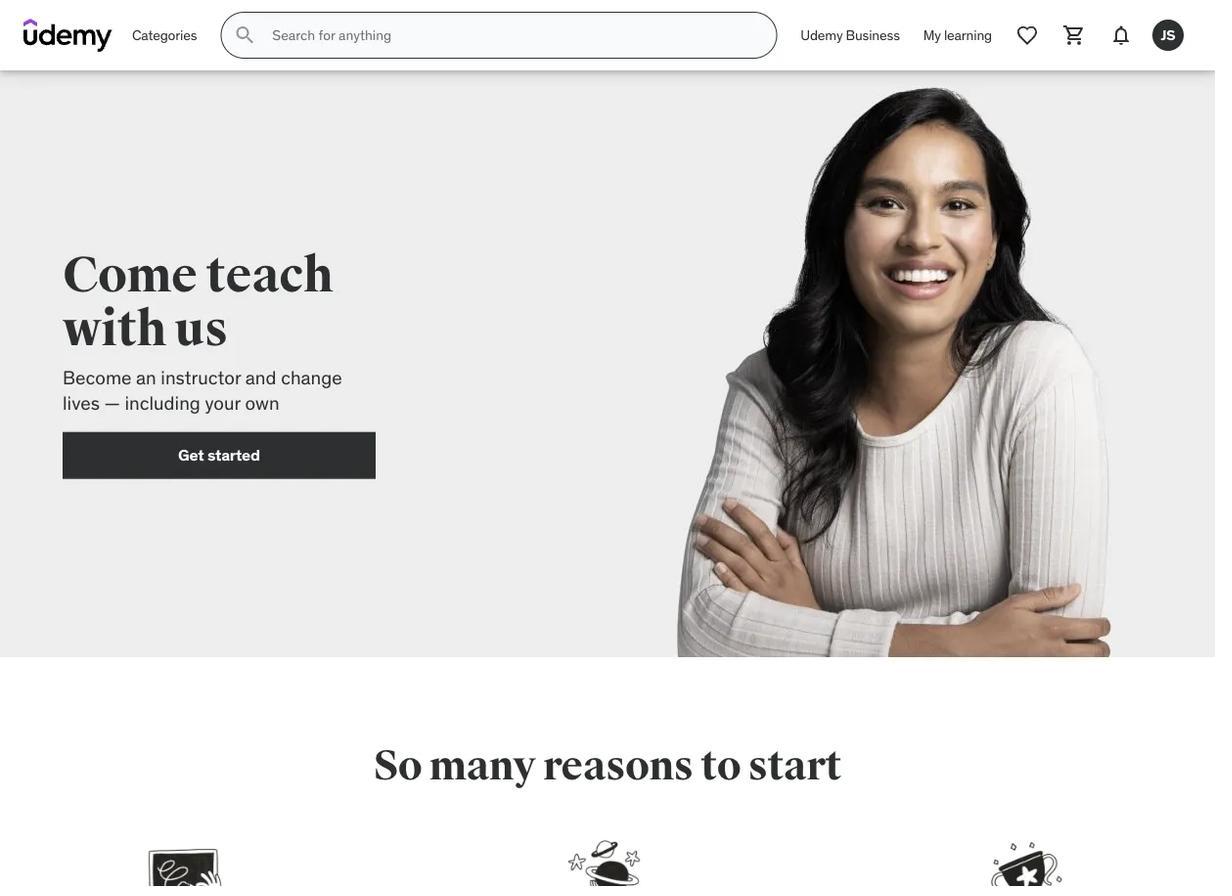 Task type: describe. For each thing, give the bounding box(es) containing it.
to
[[701, 741, 741, 792]]

come
[[63, 245, 197, 306]]

get
[[178, 446, 204, 466]]

notifications image
[[1110, 23, 1134, 47]]

come teach with us become an instructor and change lives — including your own
[[63, 245, 342, 415]]

change
[[281, 366, 342, 389]]

business
[[846, 26, 900, 44]]

including
[[125, 392, 201, 415]]

so many reasons to start
[[374, 741, 842, 792]]

your
[[205, 392, 241, 415]]

wishlist image
[[1016, 23, 1040, 47]]

my learning link
[[912, 12, 1004, 59]]

udemy business
[[801, 26, 900, 44]]

—
[[104, 392, 120, 415]]

lives
[[63, 392, 100, 415]]

categories button
[[120, 12, 209, 59]]

become
[[63, 366, 132, 389]]

start
[[749, 741, 842, 792]]

and
[[246, 366, 277, 389]]

an
[[136, 366, 156, 389]]

many
[[430, 741, 536, 792]]



Task type: locate. For each thing, give the bounding box(es) containing it.
submit search image
[[233, 23, 257, 47]]

reasons
[[543, 741, 694, 792]]

learning
[[945, 26, 993, 44]]

instructor
[[161, 366, 241, 389]]

teach
[[206, 245, 333, 306]]

categories
[[132, 26, 197, 44]]

shopping cart with 0 items image
[[1063, 23, 1087, 47]]

started
[[207, 446, 260, 466]]

Search for anything text field
[[269, 19, 753, 52]]

udemy business link
[[789, 12, 912, 59]]

get started link
[[63, 433, 376, 479]]

get started
[[178, 446, 260, 466]]

so
[[374, 741, 422, 792]]

js
[[1162, 26, 1176, 44]]

us
[[175, 299, 228, 360]]

udemy
[[801, 26, 843, 44]]

own
[[245, 392, 280, 415]]

my
[[924, 26, 942, 44]]

udemy image
[[23, 19, 113, 52]]

js link
[[1145, 12, 1192, 59]]

my learning
[[924, 26, 993, 44]]

with
[[63, 299, 166, 360]]



Task type: vqa. For each thing, say whether or not it's contained in the screenshot.
an
yes



